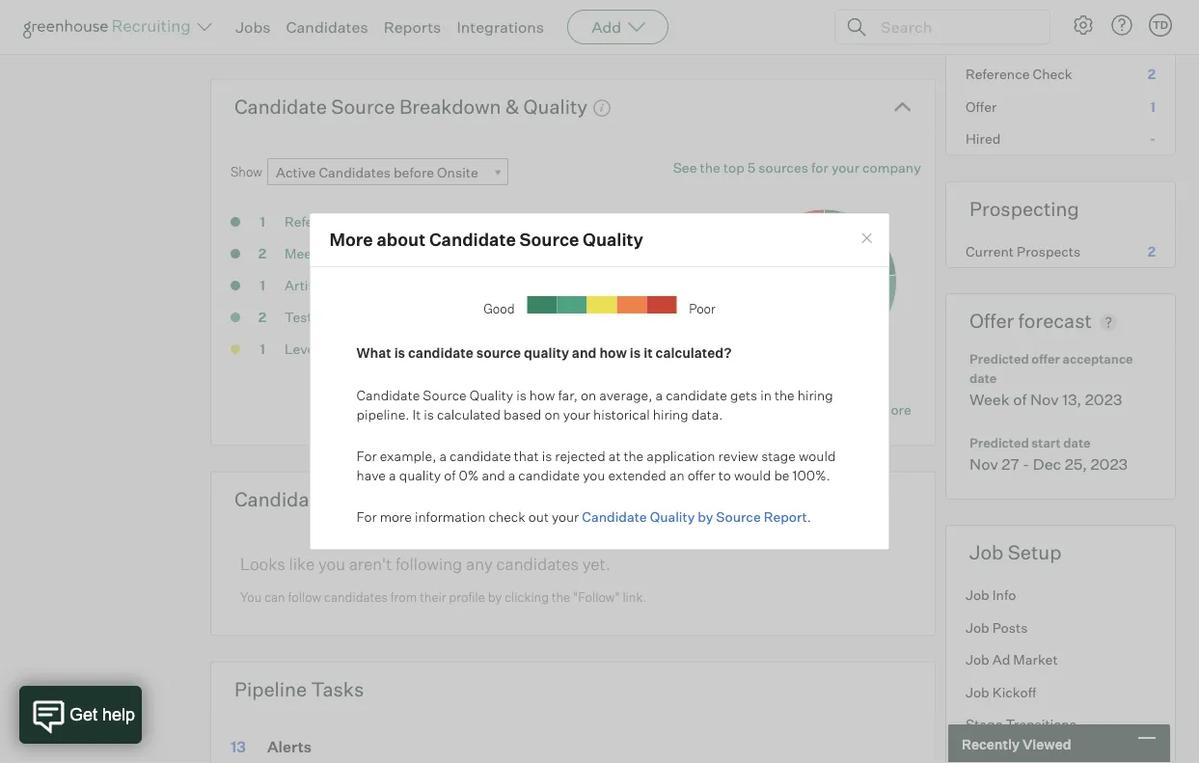 Task type: describe. For each thing, give the bounding box(es) containing it.
1 down td button on the top right of page
[[1151, 98, 1156, 115]]

integrations link
[[457, 17, 545, 37]]

1 link for artisanal talent
[[243, 276, 282, 298]]

close image
[[860, 231, 875, 246]]

job ad market link
[[947, 644, 1176, 676]]

an
[[670, 467, 685, 484]]

what
[[357, 345, 392, 362]]

source
[[477, 345, 521, 362]]

you inside "for example, a candidate that is rejected at the application review stage would have a quality of 0% and a candidate you extended an offer to would be 100%."
[[583, 467, 606, 484]]

be
[[775, 467, 790, 484]]

any
[[466, 554, 493, 574]]

application
[[647, 448, 716, 465]]

looks
[[240, 554, 286, 574]]

3
[[500, 245, 508, 262]]

- inside 'predicted start date nov 27 - dec 25, 2023'
[[1023, 455, 1030, 474]]

candidate source data is not real-time. data may take up to two days to reflect accurately. image
[[593, 98, 612, 118]]

see the top 5 sources for your company link
[[673, 159, 922, 177]]

learn more link
[[840, 402, 912, 419]]

1 horizontal spatial quality
[[524, 345, 569, 362]]

for for for example, a candidate that is rejected at the application review stage would have a quality of 0% and a candidate you extended an offer to would be 100%.
[[357, 448, 377, 465]]

glassdoor
[[526, 245, 590, 262]]

acceptance
[[1063, 352, 1134, 367]]

link.
[[623, 590, 647, 605]]

recently
[[962, 736, 1020, 753]]

2 link up source
[[485, 308, 523, 330]]

job for job info
[[966, 587, 990, 604]]

in
[[761, 387, 772, 404]]

0 vertical spatial onsite
[[966, 1, 1008, 18]]

top
[[724, 159, 745, 176]]

job info
[[966, 587, 1017, 604]]

job info link
[[947, 579, 1176, 612]]

2 link for meetups
[[243, 244, 282, 267]]

tasks
[[311, 677, 364, 702]]

0 horizontal spatial by
[[488, 590, 502, 605]]

show
[[231, 164, 263, 179]]

candidate source data is not real-time. data may take up to two days to reflect accurately. element
[[588, 89, 612, 123]]

your inside candidate source quality is how far, on average, a candidate gets in the hiring pipeline. it is calculated based on your historical hiring data.
[[563, 406, 591, 423]]

1 horizontal spatial more
[[879, 402, 912, 419]]

more inside dialog
[[330, 229, 373, 251]]

info
[[993, 587, 1017, 604]]

0 vertical spatial would
[[799, 448, 836, 465]]

candidates inside the active candidates before onsite link
[[319, 164, 391, 181]]

google (job search) link
[[526, 214, 656, 230]]

candidate left source
[[408, 345, 474, 362]]

breakdown
[[400, 94, 501, 118]]

a right example,
[[440, 448, 447, 465]]

job kickoff link
[[947, 676, 1176, 709]]

"follow"
[[573, 590, 620, 605]]

nov inside 'predicted start date nov 27 - dec 25, 2023'
[[970, 455, 999, 474]]

rejected
[[555, 448, 606, 465]]

reference
[[966, 66, 1030, 83]]

the inside candidate source quality is how far, on average, a candidate gets in the hiring pipeline. it is calculated based on your historical hiring data.
[[775, 387, 795, 404]]

2 link for linkedin
[[485, 340, 523, 362]]

candidate up 0%
[[450, 448, 511, 465]]

stage transitions link
[[947, 709, 1176, 741]]

average candidate quality
[[509, 403, 662, 418]]

0 horizontal spatial hiring
[[653, 406, 689, 423]]

Search text field
[[877, 13, 1033, 41]]

debrief
[[966, 33, 1013, 50]]

13
[[231, 738, 246, 757]]

1 link up "3"
[[485, 213, 523, 235]]

check
[[1033, 66, 1073, 83]]

predicted start date nov 27 - dec 25, 2023
[[970, 436, 1129, 474]]

calculated
[[437, 406, 501, 423]]

prospecting
[[970, 197, 1080, 221]]

far,
[[558, 387, 578, 404]]

forecast
[[1019, 309, 1093, 333]]

2 vertical spatial on
[[545, 406, 560, 423]]

reports
[[384, 17, 442, 37]]

td button
[[1150, 14, 1173, 37]]

learn
[[840, 402, 876, 419]]

1 link for referral
[[243, 213, 282, 235]]

more about candidate source quality dialog
[[309, 213, 891, 551]]

meetups link
[[285, 245, 340, 262]]

reports link
[[384, 17, 442, 37]]

referral
[[285, 214, 335, 230]]

it
[[413, 406, 421, 423]]

0 vertical spatial on
[[594, 309, 610, 326]]

more
[[380, 509, 412, 526]]

a down that in the bottom left of the page
[[508, 467, 516, 484]]

before
[[394, 164, 434, 181]]

a right 'have'
[[389, 467, 396, 484]]

configure image
[[1072, 14, 1096, 37]]

market
[[1014, 652, 1059, 669]]

recently viewed
[[962, 736, 1072, 753]]

offer for offer
[[966, 98, 998, 115]]

reference check
[[966, 66, 1073, 83]]

1 vertical spatial on
[[581, 387, 597, 404]]

prospects
[[1017, 243, 1081, 260]]

job posts
[[966, 619, 1028, 636]]

to
[[719, 467, 732, 484]]

onsite inside the active candidates before onsite link
[[437, 164, 479, 181]]

0 horizontal spatial would
[[735, 467, 772, 484]]

source inside candidate source quality is how far, on average, a candidate gets in the hiring pipeline. it is calculated based on your historical hiring data.
[[423, 387, 467, 404]]

2023 for week of nov 13, 2023
[[1086, 390, 1123, 409]]

good inside more about candidate source quality dialog
[[484, 301, 515, 317]]

predicted for nov
[[970, 436, 1030, 451]]

learn more
[[840, 402, 912, 419]]

predicted for date
[[970, 352, 1030, 367]]

pipeline
[[234, 677, 307, 702]]

linkedin link
[[526, 341, 581, 358]]

job for job posts
[[966, 619, 990, 636]]

candidate source breakdown & quality
[[234, 94, 588, 118]]

start
[[1032, 436, 1061, 451]]

artisanal
[[285, 277, 342, 294]]

artisanal talent
[[285, 277, 385, 294]]

you can follow candidates from their profile by clicking the "follow" link.
[[240, 590, 647, 605]]

i'm
[[341, 487, 369, 511]]

1 horizontal spatial -
[[1150, 131, 1156, 147]]

0 vertical spatial candidates
[[497, 554, 579, 574]]

current
[[966, 243, 1015, 260]]

information
[[415, 509, 486, 526]]

is right what
[[394, 345, 406, 362]]

active candidates before onsite
[[276, 164, 479, 181]]

have
[[357, 467, 386, 484]]

1 for referral's "1" link
[[260, 214, 265, 230]]

it
[[644, 345, 653, 362]]

predicted offer acceptance date week of nov 13, 2023
[[970, 352, 1134, 409]]

based
[[504, 406, 542, 423]]

1 for "1" link above "3"
[[501, 214, 507, 230]]

greenhouse recruiting image
[[23, 15, 197, 39]]

td
[[1153, 18, 1169, 31]]



Task type: vqa. For each thing, say whether or not it's contained in the screenshot.


Task type: locate. For each thing, give the bounding box(es) containing it.
offer inside predicted offer acceptance date week of nov 13, 2023
[[1032, 352, 1061, 367]]

1 vertical spatial 2023
[[1091, 455, 1129, 474]]

is
[[394, 345, 406, 362], [630, 345, 641, 362], [517, 387, 527, 404], [424, 406, 434, 423], [542, 448, 552, 465]]

2023
[[1086, 390, 1123, 409], [1091, 455, 1129, 474]]

you down rejected
[[583, 467, 606, 484]]

(job
[[574, 214, 603, 230]]

on right page at left top
[[594, 309, 610, 326]]

offer left to
[[688, 467, 716, 484]]

fyi
[[328, 341, 343, 358]]

1 link left levels at top
[[243, 340, 282, 362]]

1 up "3"
[[501, 214, 507, 230]]

looks like you aren't following any candidates yet.
[[240, 554, 611, 574]]

data.
[[692, 406, 724, 423]]

how left far,
[[530, 387, 555, 404]]

candidates link
[[286, 17, 368, 37]]

on right far,
[[581, 387, 597, 404]]

is right that in the bottom left of the page
[[542, 448, 552, 465]]

of left 0%
[[444, 467, 456, 484]]

0 horizontal spatial and
[[482, 467, 506, 484]]

0 horizontal spatial onsite
[[437, 164, 479, 181]]

1 horizontal spatial hiring
[[798, 387, 834, 404]]

for left more
[[357, 509, 377, 526]]

offer down forecast
[[1032, 352, 1061, 367]]

predicted up week
[[970, 352, 1030, 367]]

2023 right 25,
[[1091, 455, 1129, 474]]

13 link
[[231, 738, 264, 757]]

1 left referral
[[260, 214, 265, 230]]

1 vertical spatial good
[[676, 403, 707, 418]]

your
[[832, 159, 860, 176], [613, 309, 641, 326], [563, 406, 591, 423], [552, 509, 579, 526]]

0 horizontal spatial nov
[[970, 455, 999, 474]]

2 for from the top
[[357, 509, 377, 526]]

job for job ad market
[[966, 652, 990, 669]]

1 horizontal spatial how
[[600, 345, 627, 362]]

by inside more about candidate source quality dialog
[[698, 509, 714, 526]]

0 vertical spatial predicted
[[970, 352, 1030, 367]]

ad
[[993, 652, 1011, 669]]

stage
[[966, 716, 1003, 733]]

0 vertical spatial how
[[600, 345, 627, 362]]

for inside "for example, a candidate that is rejected at the application review stage would have a quality of 0% and a candidate you extended an offer to would be 100%."
[[357, 448, 377, 465]]

how inside candidate source quality is how far, on average, a candidate gets in the hiring pipeline. it is calculated based on your historical hiring data.
[[530, 387, 555, 404]]

referral link
[[285, 214, 335, 230]]

0 vertical spatial for
[[357, 448, 377, 465]]

google (job search)
[[526, 214, 656, 230]]

search)
[[606, 214, 656, 230]]

add button
[[568, 10, 669, 44]]

a inside candidate source quality is how far, on average, a candidate gets in the hiring pipeline. it is calculated based on your historical hiring data.
[[656, 387, 663, 404]]

0 vertical spatial 2023
[[1086, 390, 1123, 409]]

3 link
[[485, 244, 523, 267]]

1 vertical spatial predicted
[[970, 436, 1030, 451]]

1 for levels fyi's "1" link
[[260, 341, 265, 358]]

1 horizontal spatial you
[[583, 467, 606, 484]]

1 vertical spatial and
[[482, 467, 506, 484]]

quality down page at left top
[[524, 345, 569, 362]]

dec
[[1034, 455, 1062, 474]]

0 vertical spatial and
[[572, 345, 597, 362]]

artisanal talent link
[[285, 277, 385, 294]]

out
[[529, 509, 549, 526]]

1 vertical spatial for
[[357, 509, 377, 526]]

1 vertical spatial you
[[319, 554, 346, 574]]

for for for more information check out your candidate quality by source report .
[[357, 509, 377, 526]]

1 horizontal spatial date
[[1064, 436, 1091, 451]]

your left website
[[613, 309, 641, 326]]

indeed link
[[526, 277, 570, 294]]

would down review
[[735, 467, 772, 484]]

0 vertical spatial more
[[330, 229, 373, 251]]

0 vertical spatial of
[[1014, 390, 1028, 409]]

more about candidate source quality
[[330, 229, 644, 251]]

see the top 5 sources for your company
[[673, 159, 922, 176]]

about
[[377, 229, 426, 251]]

1 horizontal spatial jobs
[[526, 309, 557, 326]]

1 link left referral
[[243, 213, 282, 235]]

1 vertical spatial would
[[735, 467, 772, 484]]

0 vertical spatial hiring
[[798, 387, 834, 404]]

test link
[[285, 309, 312, 326]]

job up job info
[[970, 541, 1004, 565]]

the right clicking on the bottom left of page
[[552, 590, 571, 605]]

like
[[289, 554, 315, 574]]

1 horizontal spatial of
[[1014, 390, 1028, 409]]

for up 'have'
[[357, 448, 377, 465]]

is inside "for example, a candidate that is rejected at the application review stage would have a quality of 0% and a candidate you extended an offer to would be 100%."
[[542, 448, 552, 465]]

candidate
[[234, 94, 327, 118], [429, 229, 516, 251], [357, 387, 420, 404], [559, 403, 618, 418], [582, 509, 647, 526]]

quality down example,
[[399, 467, 441, 484]]

1 vertical spatial candidates
[[324, 590, 388, 605]]

hiring left data.
[[653, 406, 689, 423]]

jobs down indeed link
[[526, 309, 557, 326]]

jobs left the candidates link
[[236, 17, 271, 37]]

2023 inside predicted offer acceptance date week of nov 13, 2023
[[1086, 390, 1123, 409]]

what is candidate source quality and how is it calculated?
[[357, 345, 732, 362]]

job left posts
[[966, 619, 990, 636]]

stage transitions
[[966, 716, 1077, 733]]

date inside 'predicted start date nov 27 - dec 25, 2023'
[[1064, 436, 1091, 451]]

1 predicted from the top
[[970, 352, 1030, 367]]

and right 0%
[[482, 467, 506, 484]]

by
[[698, 509, 714, 526], [488, 590, 502, 605]]

0 horizontal spatial offer
[[688, 467, 716, 484]]

poor
[[689, 301, 716, 317]]

job left the ad
[[966, 652, 990, 669]]

2
[[1148, 33, 1156, 50], [1148, 66, 1156, 83], [1148, 243, 1156, 260], [259, 245, 267, 262], [259, 309, 267, 326], [500, 309, 508, 326], [500, 341, 508, 358]]

date up 25,
[[1064, 436, 1091, 451]]

job left info
[[966, 587, 990, 604]]

is up based
[[517, 387, 527, 404]]

1 vertical spatial onsite
[[437, 164, 479, 181]]

- link
[[947, 123, 1176, 155]]

offer down reference
[[966, 98, 998, 115]]

of inside "for example, a candidate that is rejected at the application review stage would have a quality of 0% and a candidate you extended an offer to would be 100%."
[[444, 467, 456, 484]]

offer for offer forecast
[[970, 309, 1015, 333]]

1 vertical spatial of
[[444, 467, 456, 484]]

1 horizontal spatial candidates
[[497, 554, 579, 574]]

1 vertical spatial jobs
[[526, 309, 557, 326]]

candidate down that in the bottom left of the page
[[519, 467, 580, 484]]

profile
[[449, 590, 485, 605]]

viewed
[[1023, 736, 1072, 753]]

2 link left test link
[[243, 308, 282, 330]]

gets
[[731, 387, 758, 404]]

of inside predicted offer acceptance date week of nov 13, 2023
[[1014, 390, 1028, 409]]

good up application
[[676, 403, 707, 418]]

0 horizontal spatial more
[[330, 229, 373, 251]]

0 horizontal spatial quality
[[399, 467, 441, 484]]

0 vertical spatial date
[[970, 370, 997, 386]]

offer
[[966, 98, 998, 115], [970, 309, 1015, 333]]

stage
[[762, 448, 796, 465]]

would
[[799, 448, 836, 465], [735, 467, 772, 484]]

by right profile
[[488, 590, 502, 605]]

for
[[812, 159, 829, 176]]

and down page at left top
[[572, 345, 597, 362]]

1 horizontal spatial nov
[[1031, 390, 1060, 409]]

0 vertical spatial -
[[1150, 131, 1156, 147]]

1
[[1151, 1, 1156, 18], [1151, 98, 1156, 115], [260, 214, 265, 230], [501, 214, 507, 230], [260, 277, 265, 294], [260, 341, 265, 358]]

and inside "for example, a candidate that is rejected at the application review stage would have a quality of 0% and a candidate you extended an offer to would be 100%."
[[482, 467, 506, 484]]

job for job kickoff
[[966, 684, 990, 701]]

candidate up data.
[[666, 387, 728, 404]]

0 horizontal spatial how
[[530, 387, 555, 404]]

predicted inside predicted offer acceptance date week of nov 13, 2023
[[970, 352, 1030, 367]]

pipeline tasks
[[234, 677, 364, 702]]

website
[[644, 309, 694, 326]]

candidates up clicking on the bottom left of page
[[497, 554, 579, 574]]

1 vertical spatial hiring
[[653, 406, 689, 423]]

report
[[764, 509, 808, 526]]

0 vertical spatial you
[[583, 467, 606, 484]]

2 link left meetups link
[[243, 244, 282, 267]]

good up source
[[484, 301, 515, 317]]

2 vertical spatial candidates
[[234, 487, 337, 511]]

by down application
[[698, 509, 714, 526]]

1 vertical spatial nov
[[970, 455, 999, 474]]

1 vertical spatial by
[[488, 590, 502, 605]]

0 horizontal spatial -
[[1023, 455, 1030, 474]]

0 horizontal spatial good
[[484, 301, 515, 317]]

more right learn
[[879, 402, 912, 419]]

posts
[[993, 619, 1028, 636]]

2 link left linkedin
[[485, 340, 523, 362]]

the inside "for example, a candidate that is rejected at the application review stage would have a quality of 0% and a candidate you extended an offer to would be 100%."
[[624, 448, 644, 465]]

1 for from the top
[[357, 448, 377, 465]]

date up week
[[970, 370, 997, 386]]

0 horizontal spatial candidates
[[324, 590, 388, 605]]

1 horizontal spatial good
[[676, 403, 707, 418]]

1 vertical spatial candidates
[[319, 164, 391, 181]]

1 left artisanal
[[260, 277, 265, 294]]

predicted up 27
[[970, 436, 1030, 451]]

2023 inside 'predicted start date nov 27 - dec 25, 2023'
[[1091, 455, 1129, 474]]

1 horizontal spatial by
[[698, 509, 714, 526]]

the right at
[[624, 448, 644, 465]]

0 vertical spatial offer
[[1032, 352, 1061, 367]]

hiring left learn
[[798, 387, 834, 404]]

check
[[489, 509, 526, 526]]

nov inside predicted offer acceptance date week of nov 13, 2023
[[1031, 390, 1060, 409]]

a right the average,
[[656, 387, 663, 404]]

of right week
[[1014, 390, 1028, 409]]

0 horizontal spatial you
[[319, 554, 346, 574]]

candidates for candidates i'm following
[[234, 487, 337, 511]]

jobs for jobs
[[236, 17, 271, 37]]

1 horizontal spatial onsite
[[966, 1, 1008, 18]]

job for job setup
[[970, 541, 1004, 565]]

on down far,
[[545, 406, 560, 423]]

0 horizontal spatial of
[[444, 467, 456, 484]]

candidates right jobs 'link'
[[286, 17, 368, 37]]

2023 right 13, at right
[[1086, 390, 1123, 409]]

would up the 100%.
[[799, 448, 836, 465]]

1 vertical spatial date
[[1064, 436, 1091, 451]]

0%
[[459, 467, 479, 484]]

0 horizontal spatial jobs
[[236, 17, 271, 37]]

1 vertical spatial quality
[[399, 467, 441, 484]]

jobs for jobs page on your website
[[526, 309, 557, 326]]

1 vertical spatial -
[[1023, 455, 1030, 474]]

offer left forecast
[[970, 309, 1015, 333]]

candidates down aren't
[[324, 590, 388, 605]]

1 link for levels fyi
[[243, 340, 282, 362]]

aren't
[[349, 554, 392, 574]]

job kickoff
[[966, 684, 1037, 701]]

your right out
[[552, 509, 579, 526]]

offer inside "for example, a candidate that is rejected at the application review stage would have a quality of 0% and a candidate you extended an offer to would be 100%."
[[688, 467, 716, 484]]

2023 for nov 27 - dec 25, 2023
[[1091, 455, 1129, 474]]

the right "in"
[[775, 387, 795, 404]]

candidate quality by source report link
[[582, 509, 808, 526]]

candidates right active
[[319, 164, 391, 181]]

25,
[[1065, 455, 1088, 474]]

active
[[276, 164, 316, 181]]

you right like
[[319, 554, 346, 574]]

onsite up debrief
[[966, 1, 1008, 18]]

1 vertical spatial offer
[[688, 467, 716, 484]]

your right for
[[832, 159, 860, 176]]

1 up td
[[1151, 1, 1156, 18]]

meetups
[[285, 245, 340, 262]]

1 vertical spatial offer
[[970, 309, 1015, 333]]

2 predicted from the top
[[970, 436, 1030, 451]]

27
[[1002, 455, 1020, 474]]

kickoff
[[993, 684, 1037, 701]]

how left it
[[600, 345, 627, 362]]

offer
[[1032, 352, 1061, 367], [688, 467, 716, 484]]

0 vertical spatial quality
[[524, 345, 569, 362]]

1 horizontal spatial offer
[[1032, 352, 1061, 367]]

predicted inside 'predicted start date nov 27 - dec 25, 2023'
[[970, 436, 1030, 451]]

0 vertical spatial jobs
[[236, 17, 271, 37]]

offer forecast
[[970, 309, 1093, 333]]

pipeline.
[[357, 406, 410, 423]]

date inside predicted offer acceptance date week of nov 13, 2023
[[970, 370, 997, 386]]

candidates for the candidates link
[[286, 17, 368, 37]]

clicking
[[505, 590, 549, 605]]

0 vertical spatial candidates
[[286, 17, 368, 37]]

1 vertical spatial how
[[530, 387, 555, 404]]

is left it
[[630, 345, 641, 362]]

date
[[970, 370, 997, 386], [1064, 436, 1091, 451]]

1 horizontal spatial would
[[799, 448, 836, 465]]

0 vertical spatial offer
[[966, 98, 998, 115]]

quality inside "for example, a candidate that is rejected at the application review stage would have a quality of 0% and a candidate you extended an offer to would be 100%."
[[399, 467, 441, 484]]

candidates up like
[[234, 487, 337, 511]]

0 vertical spatial by
[[698, 509, 714, 526]]

candidate inside candidate source quality is how far, on average, a candidate gets in the hiring pipeline. it is calculated based on your historical hiring data.
[[666, 387, 728, 404]]

candidate inside candidate source quality is how far, on average, a candidate gets in the hiring pipeline. it is calculated based on your historical hiring data.
[[357, 387, 420, 404]]

1 for artisanal talent's "1" link
[[260, 277, 265, 294]]

1 left levels at top
[[260, 341, 265, 358]]

following
[[373, 487, 460, 511]]

the left top
[[700, 159, 721, 176]]

nov left 13, at right
[[1031, 390, 1060, 409]]

100%.
[[793, 467, 831, 484]]

1 link left artisanal
[[243, 276, 282, 298]]

0 horizontal spatial date
[[970, 370, 997, 386]]

jobs page on your website
[[526, 309, 694, 326]]

2 link
[[243, 244, 282, 267], [243, 308, 282, 330], [485, 308, 523, 330], [485, 340, 523, 362]]

job up stage
[[966, 684, 990, 701]]

is right "it"
[[424, 406, 434, 423]]

0 vertical spatial good
[[484, 301, 515, 317]]

can
[[265, 590, 285, 605]]

0 vertical spatial nov
[[1031, 390, 1060, 409]]

current prospects
[[966, 243, 1081, 260]]

onsite right the before at the top left of the page
[[437, 164, 479, 181]]

more up talent at the left
[[330, 229, 373, 251]]

nov left 27
[[970, 455, 999, 474]]

1 vertical spatial more
[[879, 402, 912, 419]]

candidate
[[408, 345, 474, 362], [666, 387, 728, 404], [450, 448, 511, 465], [519, 467, 580, 484]]

candidates
[[497, 554, 579, 574], [324, 590, 388, 605]]

2 link for test
[[243, 308, 282, 330]]

quality inside candidate source quality is how far, on average, a candidate gets in the hiring pipeline. it is calculated based on your historical hiring data.
[[470, 387, 514, 404]]

test
[[285, 309, 312, 326]]

transitions
[[1006, 716, 1077, 733]]

you
[[240, 590, 262, 605]]

onsite
[[966, 1, 1008, 18], [437, 164, 479, 181]]

following
[[396, 554, 463, 574]]

historical
[[594, 406, 650, 423]]

1 horizontal spatial and
[[572, 345, 597, 362]]

your down far,
[[563, 406, 591, 423]]

talent
[[345, 277, 385, 294]]

more
[[330, 229, 373, 251], [879, 402, 912, 419]]

td button
[[1146, 10, 1177, 41]]

indeed
[[526, 277, 570, 294]]



